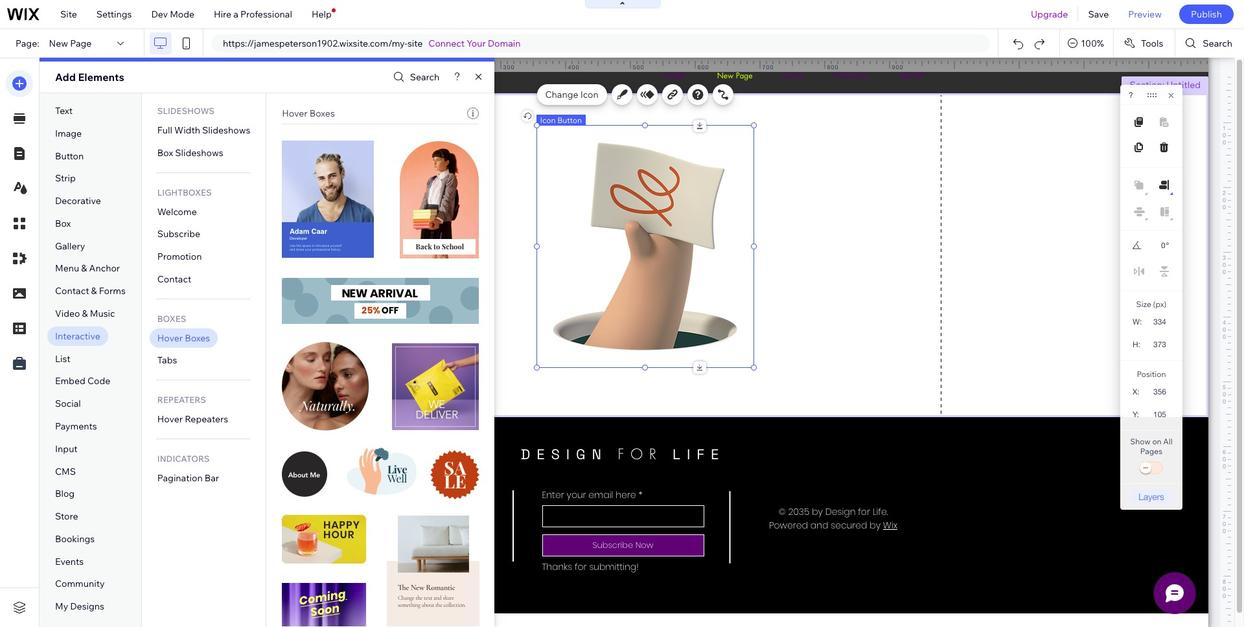 Task type: describe. For each thing, give the bounding box(es) containing it.
cms
[[55, 466, 76, 477]]

pagination
[[157, 472, 203, 484]]

1 horizontal spatial button
[[557, 115, 582, 125]]

0 vertical spatial slideshows
[[157, 106, 214, 116]]

code
[[87, 376, 110, 387]]

600
[[698, 64, 709, 71]]

& for contact
[[91, 285, 97, 297]]

layers button
[[1131, 490, 1172, 504]]

hire a professional
[[214, 8, 292, 20]]

gallery
[[55, 240, 85, 252]]

2 vertical spatial hover
[[157, 414, 183, 425]]

indicators
[[157, 454, 210, 464]]

menu
[[55, 263, 79, 274]]

payments
[[55, 421, 97, 432]]

0 vertical spatial search button
[[1176, 29, 1244, 58]]

save button
[[1079, 0, 1119, 29]]

new
[[49, 38, 68, 49]]

box slideshows
[[157, 147, 223, 159]]

interactive
[[55, 330, 100, 342]]

0 horizontal spatial search button
[[390, 68, 440, 87]]

music
[[90, 308, 115, 320]]

box for box slideshows
[[157, 147, 173, 159]]

hire
[[214, 8, 231, 20]]

menu & anchor
[[55, 263, 120, 274]]

publish
[[1191, 8, 1222, 20]]

publish button
[[1180, 5, 1234, 24]]

contact for contact & forms
[[55, 285, 89, 297]]

preview
[[1129, 8, 1162, 20]]

embed
[[55, 376, 85, 387]]

w:
[[1133, 318, 1142, 327]]

dev
[[151, 8, 168, 20]]

new page
[[49, 38, 92, 49]]

subscribe
[[157, 228, 200, 240]]

tabs
[[157, 355, 177, 366]]

input
[[55, 443, 78, 455]]

site
[[60, 8, 77, 20]]

layers
[[1139, 491, 1165, 502]]

anchor
[[89, 263, 120, 274]]

your
[[467, 38, 486, 49]]

box for box
[[55, 218, 71, 229]]

(px)
[[1153, 299, 1167, 309]]

size
[[1137, 299, 1152, 309]]

site
[[408, 38, 423, 49]]

text
[[55, 105, 73, 117]]

1 vertical spatial search
[[410, 71, 440, 83]]

preview button
[[1119, 0, 1172, 29]]

list
[[55, 353, 70, 365]]

promotion
[[157, 251, 202, 263]]

save
[[1088, 8, 1109, 20]]

0 vertical spatial search
[[1203, 38, 1233, 49]]

size (px)
[[1137, 299, 1167, 309]]

professional
[[240, 8, 292, 20]]

forms
[[99, 285, 126, 297]]

decorative
[[55, 195, 101, 207]]

°
[[1166, 241, 1169, 250]]

embed code
[[55, 376, 110, 387]]

video
[[55, 308, 80, 320]]

a
[[234, 8, 238, 20]]

position
[[1137, 369, 1166, 379]]

tools button
[[1114, 29, 1175, 58]]

contact for contact
[[157, 273, 191, 285]]

700
[[763, 64, 774, 71]]

my designs
[[55, 601, 104, 613]]

settings
[[96, 8, 132, 20]]

on
[[1153, 437, 1162, 447]]

elements
[[78, 71, 124, 84]]

full width slideshows
[[157, 124, 250, 136]]

icon button
[[540, 115, 582, 125]]

tools
[[1141, 38, 1164, 49]]

my
[[55, 601, 68, 613]]

2 vertical spatial slideshows
[[175, 147, 223, 159]]



Task type: locate. For each thing, give the bounding box(es) containing it.
hover
[[282, 108, 308, 119], [157, 332, 183, 344], [157, 414, 183, 425]]

0 horizontal spatial hover boxes
[[157, 332, 210, 344]]

add elements
[[55, 71, 124, 84]]

search button down site
[[390, 68, 440, 87]]

0 horizontal spatial box
[[55, 218, 71, 229]]

900
[[892, 64, 904, 71]]

? button
[[1129, 91, 1133, 100]]

1 vertical spatial box
[[55, 218, 71, 229]]

button down image
[[55, 150, 84, 162]]

1 vertical spatial icon
[[540, 115, 556, 125]]

show
[[1130, 437, 1151, 447]]

search
[[1203, 38, 1233, 49], [410, 71, 440, 83]]

search down publish button
[[1203, 38, 1233, 49]]

300
[[503, 64, 515, 71]]

1 vertical spatial search button
[[390, 68, 440, 87]]

0 horizontal spatial contact
[[55, 285, 89, 297]]

search button
[[1176, 29, 1244, 58], [390, 68, 440, 87]]

events
[[55, 556, 84, 568]]

0 vertical spatial repeaters
[[157, 395, 206, 405]]

0 vertical spatial &
[[81, 263, 87, 274]]

1 vertical spatial button
[[55, 150, 84, 162]]

hover repeaters
[[157, 414, 228, 425]]

1 vertical spatial repeaters
[[185, 414, 228, 425]]

1 vertical spatial boxes
[[157, 313, 186, 324]]

pagination bar
[[157, 472, 219, 484]]

designs
[[70, 601, 104, 613]]

community
[[55, 578, 105, 590]]

1 horizontal spatial icon
[[580, 89, 599, 100]]

1 vertical spatial &
[[91, 285, 97, 297]]

image
[[55, 128, 82, 139]]

https://jamespeterson1902.wixsite.com/my-
[[223, 38, 408, 49]]

0 vertical spatial button
[[557, 115, 582, 125]]

& right video
[[82, 308, 88, 320]]

change icon
[[545, 89, 599, 100]]

repeaters up indicators
[[185, 414, 228, 425]]

add
[[55, 71, 76, 84]]

search down site
[[410, 71, 440, 83]]

0 vertical spatial hover boxes
[[282, 108, 335, 119]]

& for video
[[82, 308, 88, 320]]

contact
[[157, 273, 191, 285], [55, 285, 89, 297]]

2 vertical spatial &
[[82, 308, 88, 320]]

& right menu
[[81, 263, 87, 274]]

switch
[[1139, 460, 1165, 478]]

400
[[568, 64, 580, 71]]

100%
[[1081, 38, 1104, 49]]

bookings
[[55, 533, 95, 545]]

dev mode
[[151, 8, 194, 20]]

slideshows
[[157, 106, 214, 116], [202, 124, 250, 136], [175, 147, 223, 159]]

None text field
[[1147, 313, 1172, 331], [1146, 383, 1172, 401], [1147, 313, 1172, 331], [1146, 383, 1172, 401]]

100% button
[[1060, 29, 1113, 58]]

width
[[174, 124, 200, 136]]

0 vertical spatial contact
[[157, 273, 191, 285]]

lightboxes
[[157, 187, 212, 197]]

change
[[545, 89, 578, 100]]

blog
[[55, 488, 75, 500]]

1 horizontal spatial contact
[[157, 273, 191, 285]]

icon
[[580, 89, 599, 100], [540, 115, 556, 125]]

help
[[312, 8, 332, 20]]

1 horizontal spatial hover boxes
[[282, 108, 335, 119]]

social
[[55, 398, 81, 410]]

boxes
[[310, 108, 335, 119], [157, 313, 186, 324], [185, 332, 210, 344]]

button down change icon
[[557, 115, 582, 125]]

strip
[[55, 173, 76, 184]]

hover boxes
[[282, 108, 335, 119], [157, 332, 210, 344]]

1 horizontal spatial search
[[1203, 38, 1233, 49]]

section: untitled
[[1130, 79, 1201, 91]]

upgrade
[[1031, 8, 1068, 20]]

& for menu
[[81, 263, 87, 274]]

all
[[1164, 437, 1173, 447]]

contact down promotion
[[157, 273, 191, 285]]

icon right change
[[580, 89, 599, 100]]

slideshows up width
[[157, 106, 214, 116]]

https://jamespeterson1902.wixsite.com/my-site connect your domain
[[223, 38, 521, 49]]

pages
[[1141, 447, 1163, 456]]

welcome
[[157, 206, 197, 217]]

domain
[[488, 38, 521, 49]]

0 vertical spatial boxes
[[310, 108, 335, 119]]

box up the gallery
[[55, 218, 71, 229]]

1 vertical spatial hover
[[157, 332, 183, 344]]

video & music
[[55, 308, 115, 320]]

0 vertical spatial icon
[[580, 89, 599, 100]]

contact up video
[[55, 285, 89, 297]]

y:
[[1133, 410, 1139, 419]]

0 horizontal spatial button
[[55, 150, 84, 162]]

mode
[[170, 8, 194, 20]]

bar
[[205, 472, 219, 484]]

1 vertical spatial contact
[[55, 285, 89, 297]]

0 vertical spatial hover
[[282, 108, 308, 119]]

x:
[[1133, 388, 1140, 397]]

& left forms
[[91, 285, 97, 297]]

slideshows down full width slideshows in the left of the page
[[175, 147, 223, 159]]

1 horizontal spatial box
[[157, 147, 173, 159]]

slideshows right width
[[202, 124, 250, 136]]

full
[[157, 124, 172, 136]]

button
[[557, 115, 582, 125], [55, 150, 84, 162]]

repeaters up hover repeaters
[[157, 395, 206, 405]]

0 horizontal spatial icon
[[540, 115, 556, 125]]

untitled
[[1167, 79, 1201, 91]]

box
[[157, 147, 173, 159], [55, 218, 71, 229]]

800
[[827, 64, 839, 71]]

1 horizontal spatial search button
[[1176, 29, 1244, 58]]

1 vertical spatial hover boxes
[[157, 332, 210, 344]]

0 horizontal spatial search
[[410, 71, 440, 83]]

&
[[81, 263, 87, 274], [91, 285, 97, 297], [82, 308, 88, 320]]

show on all pages
[[1130, 437, 1173, 456]]

connect
[[429, 38, 465, 49]]

0 vertical spatial box
[[157, 147, 173, 159]]

page
[[70, 38, 92, 49]]

box down full
[[157, 147, 173, 159]]

section:
[[1130, 79, 1165, 91]]

icon down change
[[540, 115, 556, 125]]

repeaters
[[157, 395, 206, 405], [185, 414, 228, 425]]

search button down publish
[[1176, 29, 1244, 58]]

1 vertical spatial slideshows
[[202, 124, 250, 136]]

None text field
[[1148, 237, 1166, 254], [1147, 336, 1172, 353], [1146, 406, 1172, 423], [1148, 237, 1166, 254], [1147, 336, 1172, 353], [1146, 406, 1172, 423]]

2 vertical spatial boxes
[[185, 332, 210, 344]]

500
[[633, 64, 645, 71]]

contact & forms
[[55, 285, 126, 297]]

?
[[1129, 91, 1133, 100]]



Task type: vqa. For each thing, say whether or not it's contained in the screenshot.
Home
no



